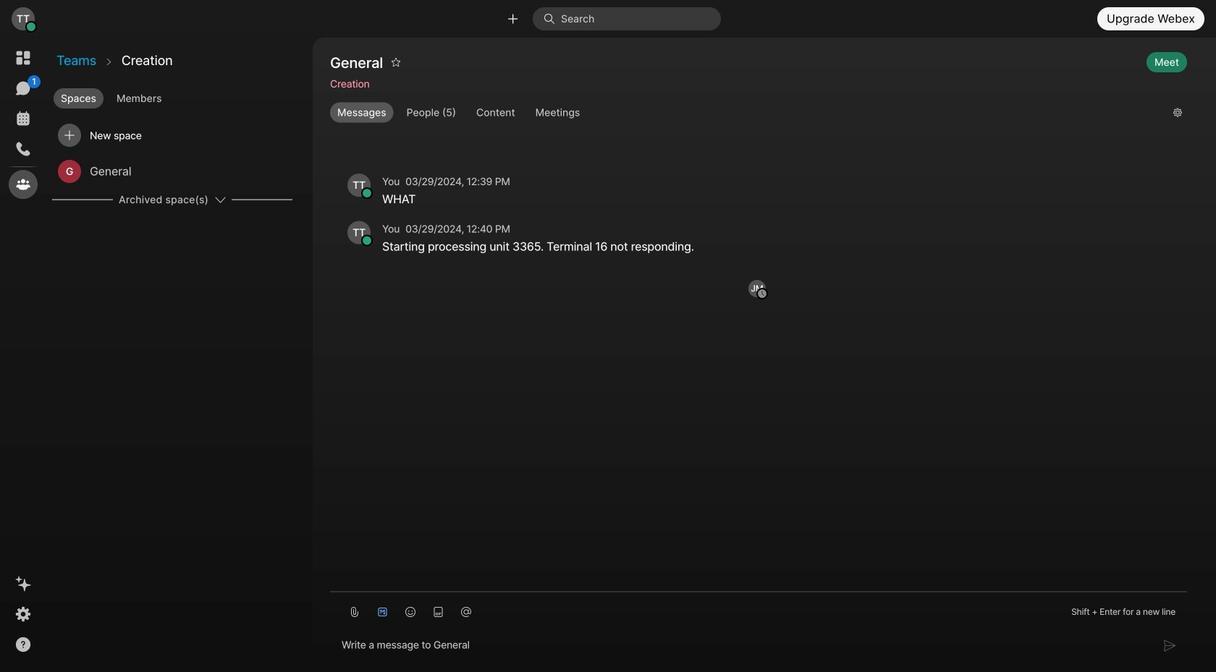 Task type: describe. For each thing, give the bounding box(es) containing it.
message composer toolbar element
[[330, 593, 1187, 626]]

arrow down_16 image
[[214, 194, 226, 206]]

messages list
[[330, 133, 1187, 280]]



Task type: locate. For each thing, give the bounding box(es) containing it.
webex tab list
[[9, 43, 41, 199]]

navigation
[[0, 38, 46, 673]]

list item
[[52, 117, 293, 154]]

tab list
[[51, 83, 311, 110]]

general list item
[[52, 154, 293, 190]]

group
[[330, 102, 1162, 123]]



Task type: vqa. For each thing, say whether or not it's contained in the screenshot.
Message composer toolbar element
yes



